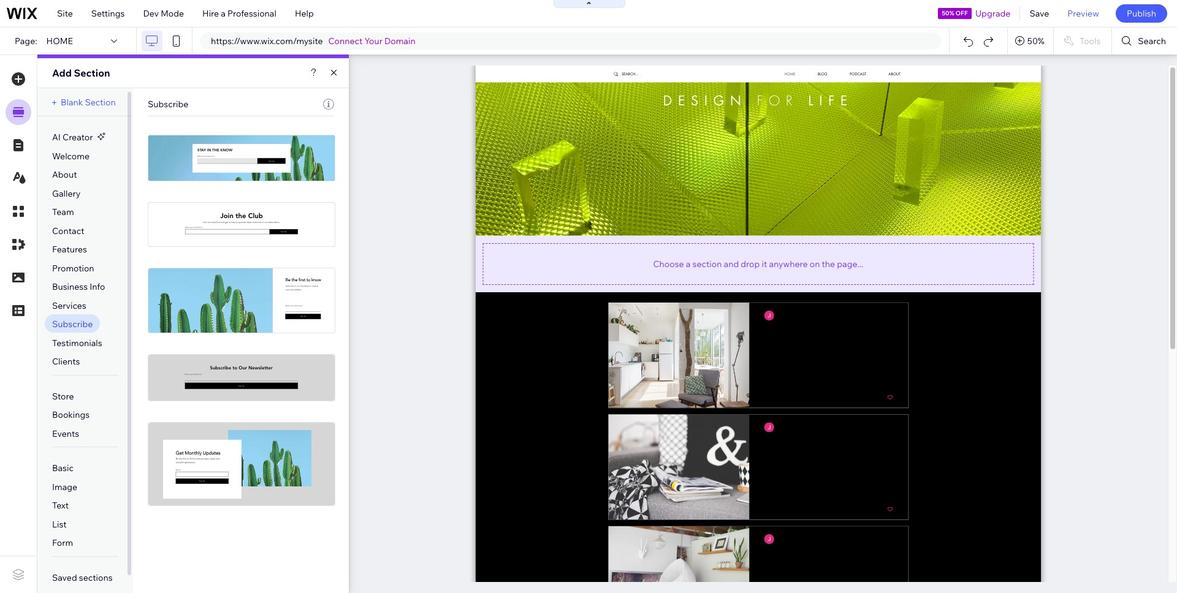 Task type: vqa. For each thing, say whether or not it's contained in the screenshot.
The Drop
yes



Task type: describe. For each thing, give the bounding box(es) containing it.
testimonials
[[52, 338, 102, 349]]

search
[[1139, 36, 1167, 47]]

form
[[52, 538, 73, 549]]

it
[[762, 259, 768, 270]]

save button
[[1021, 0, 1059, 27]]

your
[[365, 36, 383, 47]]

about
[[52, 169, 77, 180]]

publish
[[1128, 8, 1157, 19]]

a for section
[[686, 259, 691, 270]]

add section
[[52, 67, 110, 79]]

services
[[52, 300, 86, 311]]

sections
[[79, 573, 113, 584]]

team
[[52, 207, 74, 218]]

hire a professional
[[202, 8, 277, 19]]

section for blank section
[[85, 97, 116, 108]]

choose
[[654, 259, 684, 270]]

image
[[52, 482, 77, 493]]

saved sections
[[52, 573, 113, 584]]

basic
[[52, 463, 74, 474]]

https://www.wix.com/mysite
[[211, 36, 323, 47]]

preview
[[1068, 8, 1100, 19]]

site
[[57, 8, 73, 19]]

choose a section and drop it anywhere on the page...
[[654, 259, 864, 270]]

list
[[52, 519, 67, 531]]

features
[[52, 244, 87, 255]]

dev
[[143, 8, 159, 19]]

hire
[[202, 8, 219, 19]]

events
[[52, 429, 79, 440]]

blank section
[[61, 97, 116, 108]]

section
[[693, 259, 722, 270]]

info
[[90, 282, 105, 293]]

domain
[[385, 36, 416, 47]]

tools
[[1080, 36, 1101, 47]]

anywhere
[[770, 259, 808, 270]]

ai creator
[[52, 132, 93, 143]]

add
[[52, 67, 72, 79]]

blank
[[61, 97, 83, 108]]

50% off
[[942, 9, 968, 17]]



Task type: locate. For each thing, give the bounding box(es) containing it.
clients
[[52, 357, 80, 368]]

saved
[[52, 573, 77, 584]]

save
[[1030, 8, 1050, 19]]

page...
[[838, 259, 864, 270]]

welcome
[[52, 151, 90, 162]]

1 vertical spatial section
[[85, 97, 116, 108]]

upgrade
[[976, 8, 1011, 19]]

section
[[74, 67, 110, 79], [85, 97, 116, 108]]

1 vertical spatial 50%
[[1028, 36, 1045, 47]]

a left 'section'
[[686, 259, 691, 270]]

https://www.wix.com/mysite connect your domain
[[211, 36, 416, 47]]

0 vertical spatial 50%
[[942, 9, 955, 17]]

50%
[[942, 9, 955, 17], [1028, 36, 1045, 47]]

tools button
[[1054, 28, 1112, 55]]

gallery
[[52, 188, 81, 199]]

1 horizontal spatial 50%
[[1028, 36, 1045, 47]]

store
[[52, 391, 74, 402]]

0 vertical spatial section
[[74, 67, 110, 79]]

section up blank section
[[74, 67, 110, 79]]

0 horizontal spatial a
[[221, 8, 226, 19]]

publish button
[[1116, 4, 1168, 23]]

connect
[[329, 36, 363, 47]]

a right hire
[[221, 8, 226, 19]]

50% down save button
[[1028, 36, 1045, 47]]

1 vertical spatial a
[[686, 259, 691, 270]]

off
[[956, 9, 968, 17]]

50% left off
[[942, 9, 955, 17]]

section for add section
[[74, 67, 110, 79]]

business info
[[52, 282, 105, 293]]

professional
[[228, 8, 277, 19]]

a for professional
[[221, 8, 226, 19]]

50% button
[[1008, 28, 1054, 55]]

help
[[295, 8, 314, 19]]

promotion
[[52, 263, 94, 274]]

text
[[52, 501, 69, 512]]

business
[[52, 282, 88, 293]]

0 vertical spatial subscribe
[[148, 99, 188, 110]]

home
[[46, 36, 73, 47]]

50% for 50% off
[[942, 9, 955, 17]]

and
[[724, 259, 739, 270]]

creator
[[63, 132, 93, 143]]

ai
[[52, 132, 61, 143]]

preview button
[[1059, 0, 1109, 27]]

0 horizontal spatial 50%
[[942, 9, 955, 17]]

mode
[[161, 8, 184, 19]]

bookings
[[52, 410, 90, 421]]

drop
[[741, 259, 760, 270]]

50% for 50%
[[1028, 36, 1045, 47]]

1 vertical spatial subscribe
[[52, 319, 93, 330]]

settings
[[91, 8, 125, 19]]

search button
[[1113, 28, 1178, 55]]

subscribe
[[148, 99, 188, 110], [52, 319, 93, 330]]

0 vertical spatial a
[[221, 8, 226, 19]]

section right blank
[[85, 97, 116, 108]]

50% inside button
[[1028, 36, 1045, 47]]

0 horizontal spatial subscribe
[[52, 319, 93, 330]]

1 horizontal spatial a
[[686, 259, 691, 270]]

1 horizontal spatial subscribe
[[148, 99, 188, 110]]

the
[[822, 259, 836, 270]]

on
[[810, 259, 820, 270]]

contact
[[52, 226, 84, 237]]

a
[[221, 8, 226, 19], [686, 259, 691, 270]]

dev mode
[[143, 8, 184, 19]]



